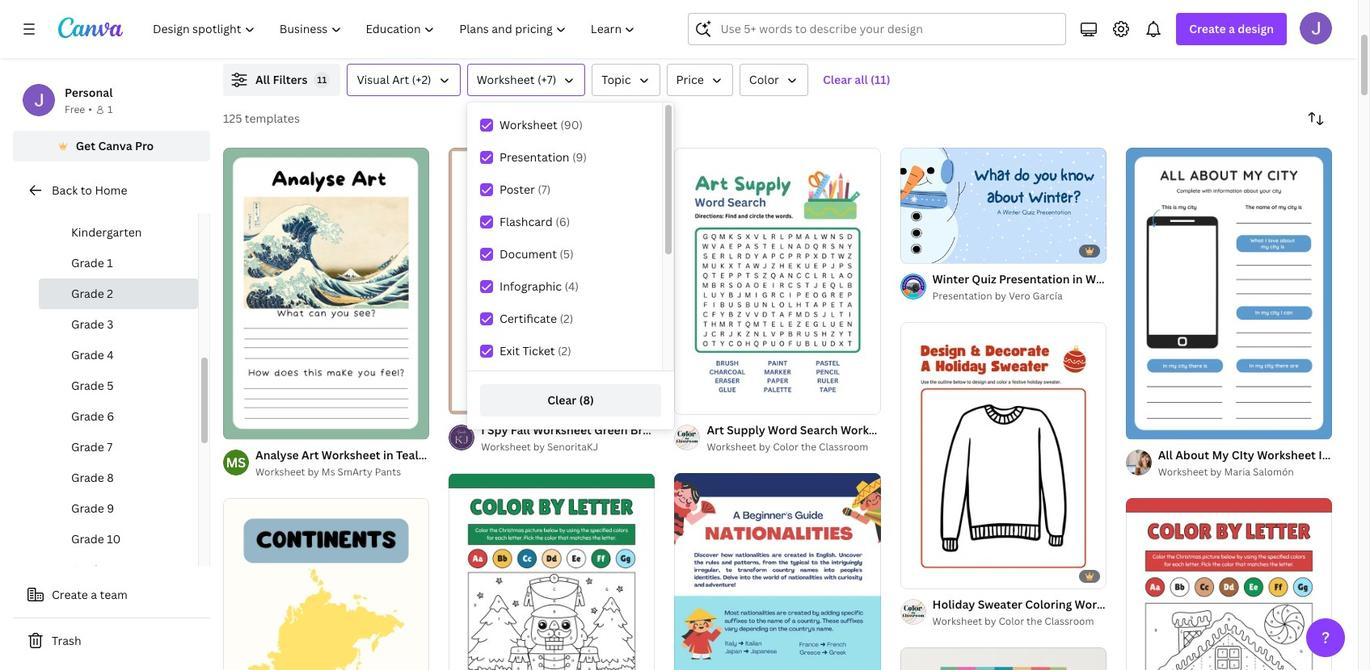 Task type: locate. For each thing, give the bounding box(es) containing it.
0 horizontal spatial a
[[91, 588, 97, 603]]

classroom
[[819, 441, 869, 455], [1045, 615, 1094, 629]]

0 horizontal spatial classroom
[[819, 441, 869, 455]]

winter quiz presentation in white and blue illustrative style image
[[900, 148, 1107, 264]]

pants
[[375, 466, 401, 479]]

style right illustrative
[[1234, 272, 1262, 287]]

worksheet by ms smarty pants link
[[255, 465, 429, 481]]

1 horizontal spatial clear
[[823, 72, 852, 87]]

certificate
[[500, 311, 557, 327]]

0 vertical spatial clear
[[823, 72, 852, 87]]

11 right filters
[[317, 74, 327, 86]]

in inside analyse art worksheet in teal blue basic style worksheet by ms smarty pants
[[383, 448, 393, 463]]

0 horizontal spatial worksheet by color the classroom link
[[707, 440, 881, 456]]

presentation down the worksheet (90)
[[500, 150, 570, 165]]

white inside all about my city worksheet in white a worksheet by maria salomón
[[1332, 448, 1364, 463]]

1 vertical spatial all
[[1158, 448, 1173, 463]]

0 horizontal spatial blue
[[421, 448, 446, 463]]

grade up create a team
[[71, 563, 104, 578]]

presentation up garcía at the top of the page
[[999, 272, 1070, 287]]

all
[[855, 72, 868, 87]]

in up the pants
[[383, 448, 393, 463]]

1 horizontal spatial all
[[1158, 448, 1173, 463]]

2 horizontal spatial presentation
[[999, 272, 1070, 287]]

price
[[676, 72, 704, 87]]

by
[[995, 289, 1007, 303], [533, 441, 545, 455], [759, 441, 771, 455], [308, 466, 319, 479], [1210, 466, 1222, 479], [985, 615, 996, 629]]

create inside create a team button
[[52, 588, 88, 603]]

1 of 2 link
[[223, 148, 429, 440]]

visual
[[357, 72, 389, 87]]

1 vertical spatial in
[[383, 448, 393, 463]]

grade
[[71, 255, 104, 271], [71, 286, 104, 302], [71, 317, 104, 332], [71, 348, 104, 363], [71, 378, 104, 394], [71, 409, 104, 424], [71, 440, 104, 455], [71, 471, 104, 486], [71, 501, 104, 517], [71, 532, 104, 547], [71, 563, 104, 578]]

0 horizontal spatial style
[[481, 448, 509, 463]]

grade left 10
[[71, 532, 104, 547]]

create for create a team
[[52, 588, 88, 603]]

8 grade from the top
[[71, 471, 104, 486]]

5 grade from the top
[[71, 378, 104, 394]]

grade inside grade 4 link
[[71, 348, 104, 363]]

trash link
[[13, 626, 210, 658]]

grade for grade 7
[[71, 440, 104, 455]]

1 vertical spatial create
[[52, 588, 88, 603]]

ms smarty pants element
[[223, 450, 249, 476]]

grade inside grade 10 link
[[71, 532, 104, 547]]

11 filter options selected element
[[314, 72, 330, 88]]

11 grade from the top
[[71, 563, 104, 578]]

5
[[107, 378, 114, 394]]

canva
[[98, 138, 132, 154]]

color for the leftmost worksheet by color the classroom link
[[773, 441, 799, 455]]

0 horizontal spatial in
[[383, 448, 393, 463]]

1 vertical spatial art
[[302, 448, 319, 463]]

get
[[76, 138, 95, 154]]

top level navigation element
[[142, 13, 650, 45]]

style inside winter quiz presentation in white and blue illustrative style presentation by vero garcía
[[1234, 272, 1262, 287]]

11 up team
[[107, 563, 119, 578]]

(2)
[[560, 311, 573, 327], [558, 344, 571, 359]]

grade left 8
[[71, 471, 104, 486]]

grade inside grade 9 link
[[71, 501, 104, 517]]

0 vertical spatial color
[[749, 72, 779, 87]]

1 right •
[[107, 103, 113, 116]]

grade down grade 1
[[71, 286, 104, 302]]

grade 3 link
[[39, 310, 198, 340]]

grade inside the grade 5 link
[[71, 378, 104, 394]]

1 left 20
[[912, 244, 916, 256]]

grade 1 link
[[39, 248, 198, 279]]

in inside winter quiz presentation in white and blue illustrative style presentation by vero garcía
[[1073, 272, 1083, 287]]

christmas coloring page activity worksheet in red and white festive and lined style image
[[1126, 499, 1332, 671]]

create inside create a design 'dropdown button'
[[1189, 21, 1226, 36]]

2 up analyse
[[252, 420, 257, 433]]

art right analyse
[[302, 448, 319, 463]]

0 vertical spatial worksheet by color the classroom
[[707, 441, 869, 455]]

all about my city worksheet in white and blue simple style image
[[1126, 148, 1332, 440]]

ms smarty pants image
[[223, 450, 249, 476]]

analyse
[[255, 448, 299, 463]]

a inside button
[[91, 588, 97, 603]]

white left a
[[1332, 448, 1364, 463]]

style down spy
[[481, 448, 509, 463]]

a left design
[[1229, 21, 1235, 36]]

the
[[801, 441, 817, 455], [1027, 615, 1042, 629]]

grade inside the grade 11 link
[[71, 563, 104, 578]]

ticket
[[523, 344, 555, 359]]

document (5)
[[500, 247, 574, 262]]

0 vertical spatial worksheet by color the classroom link
[[707, 440, 881, 456]]

worksheet (+7)
[[477, 72, 556, 87]]

grade left '7'
[[71, 440, 104, 455]]

worksheet by color the classroom for the bottom worksheet by color the classroom link
[[933, 615, 1094, 629]]

2 grade from the top
[[71, 286, 104, 302]]

1 vertical spatial a
[[91, 588, 97, 603]]

1 horizontal spatial worksheet by color the classroom
[[933, 615, 1094, 629]]

0 vertical spatial a
[[1229, 21, 1235, 36]]

1 of 20
[[912, 244, 941, 256]]

10 grade from the top
[[71, 532, 104, 547]]

by inside winter quiz presentation in white and blue illustrative style presentation by vero garcía
[[995, 289, 1007, 303]]

9 grade from the top
[[71, 501, 104, 517]]

white left the "and"
[[1086, 272, 1118, 287]]

senoritakj
[[547, 441, 598, 455]]

1 down 'kindergarten'
[[107, 255, 113, 271]]

(+7)
[[538, 72, 556, 87]]

brown
[[630, 423, 666, 438]]

0 horizontal spatial worksheet by color the classroom
[[707, 441, 869, 455]]

i spy fall worksheet green brown link
[[481, 422, 666, 440]]

0 vertical spatial create
[[1189, 21, 1226, 36]]

certificate (2)
[[500, 311, 573, 327]]

1 vertical spatial worksheet by color the classroom
[[933, 615, 1094, 629]]

1 horizontal spatial blue
[[1144, 272, 1169, 287]]

i spy fall worksheet green brown worksheet by senoritakj
[[481, 423, 666, 455]]

grade for grade 6
[[71, 409, 104, 424]]

color for the bottom worksheet by color the classroom link
[[999, 615, 1024, 629]]

0 vertical spatial blue
[[1144, 272, 1169, 287]]

grade for grade 2
[[71, 286, 104, 302]]

(2) down the (4)
[[560, 311, 573, 327]]

1 horizontal spatial create
[[1189, 21, 1226, 36]]

1 horizontal spatial a
[[1229, 21, 1235, 36]]

(4)
[[565, 279, 579, 294]]

1 vertical spatial presentation
[[999, 272, 1070, 287]]

clear (8) button
[[480, 385, 661, 417]]

get canva pro button
[[13, 131, 210, 162]]

1 of 20 link
[[900, 148, 1107, 264]]

0 horizontal spatial 11
[[107, 563, 119, 578]]

1 horizontal spatial in
[[1073, 272, 1083, 287]]

all about my city worksheet in white a link
[[1158, 447, 1370, 465]]

grade inside grade 8 link
[[71, 471, 104, 486]]

0 horizontal spatial 2
[[107, 286, 113, 302]]

0 horizontal spatial white
[[1086, 272, 1118, 287]]

1 vertical spatial style
[[481, 448, 509, 463]]

salomón
[[1253, 466, 1294, 479]]

0 vertical spatial the
[[801, 441, 817, 455]]

2 up 3
[[107, 286, 113, 302]]

free •
[[65, 103, 92, 116]]

0 vertical spatial of
[[918, 244, 927, 256]]

1 horizontal spatial white
[[1332, 448, 1364, 463]]

grade 5
[[71, 378, 114, 394]]

1 vertical spatial classroom
[[1045, 615, 1094, 629]]

125
[[223, 111, 242, 126]]

presentation down winter
[[933, 289, 993, 303]]

(2) right ticket
[[558, 344, 571, 359]]

of left 20
[[918, 244, 927, 256]]

1 vertical spatial white
[[1332, 448, 1364, 463]]

a for design
[[1229, 21, 1235, 36]]

0 vertical spatial white
[[1086, 272, 1118, 287]]

0 horizontal spatial create
[[52, 588, 88, 603]]

2 vertical spatial color
[[999, 615, 1024, 629]]

1 vertical spatial the
[[1027, 615, 1042, 629]]

grade for grade 5
[[71, 378, 104, 394]]

the for the leftmost worksheet by color the classroom link
[[801, 441, 817, 455]]

clear
[[823, 72, 852, 87], [547, 393, 577, 408]]

(+2)
[[412, 72, 431, 87]]

in left the "and"
[[1073, 272, 1083, 287]]

art inside analyse art worksheet in teal blue basic style worksheet by ms smarty pants
[[302, 448, 319, 463]]

teal
[[396, 448, 418, 463]]

all for all filters
[[255, 72, 270, 87]]

grade 4 link
[[39, 340, 198, 371]]

(7)
[[538, 182, 551, 197]]

clear left (8)
[[547, 393, 577, 408]]

1 vertical spatial blue
[[421, 448, 446, 463]]

team
[[100, 588, 128, 603]]

trash
[[52, 634, 81, 649]]

grade 10
[[71, 532, 121, 547]]

grade left 4
[[71, 348, 104, 363]]

analyse art worksheet in teal blue basic style worksheet by ms smarty pants
[[255, 448, 509, 479]]

0 vertical spatial in
[[1073, 272, 1083, 287]]

all left filters
[[255, 72, 270, 87]]

blue right the teal in the left of the page
[[421, 448, 446, 463]]

1 vertical spatial color
[[773, 441, 799, 455]]

create left design
[[1189, 21, 1226, 36]]

1 horizontal spatial 11
[[317, 74, 327, 86]]

1 grade from the top
[[71, 255, 104, 271]]

all left about
[[1158, 448, 1173, 463]]

0 horizontal spatial all
[[255, 72, 270, 87]]

1 horizontal spatial worksheet by color the classroom link
[[933, 615, 1107, 631]]

1 horizontal spatial 2
[[252, 420, 257, 433]]

1 for 1 of 2
[[234, 420, 239, 433]]

0 horizontal spatial art
[[302, 448, 319, 463]]

11
[[317, 74, 327, 86], [107, 563, 119, 578]]

grade inside the grade 3 link
[[71, 317, 104, 332]]

3 grade from the top
[[71, 317, 104, 332]]

grade for grade 4
[[71, 348, 104, 363]]

0 horizontal spatial presentation
[[500, 150, 570, 165]]

create down grade 11
[[52, 588, 88, 603]]

0 vertical spatial all
[[255, 72, 270, 87]]

1 horizontal spatial of
[[918, 244, 927, 256]]

None search field
[[688, 13, 1067, 45]]

7 grade from the top
[[71, 440, 104, 455]]

grade up the grade 2
[[71, 255, 104, 271]]

in for white
[[1073, 272, 1083, 287]]

create
[[1189, 21, 1226, 36], [52, 588, 88, 603]]

all filters
[[255, 72, 308, 87]]

grade 2
[[71, 286, 113, 302]]

a inside 'dropdown button'
[[1229, 21, 1235, 36]]

1 vertical spatial 11
[[107, 563, 119, 578]]

presentation (9)
[[500, 150, 587, 165]]

price button
[[667, 64, 733, 96]]

6 grade from the top
[[71, 409, 104, 424]]

art inside button
[[392, 72, 409, 87]]

worksheet by color the classroom for the leftmost worksheet by color the classroom link
[[707, 441, 869, 455]]

spy
[[487, 423, 508, 438]]

worksheet inside 'button'
[[477, 72, 535, 87]]

0 vertical spatial presentation
[[500, 150, 570, 165]]

1 horizontal spatial presentation
[[933, 289, 993, 303]]

art
[[392, 72, 409, 87], [302, 448, 319, 463]]

vero
[[1009, 289, 1030, 303]]

20
[[929, 244, 941, 256]]

blue right the "and"
[[1144, 272, 1169, 287]]

grade left 3
[[71, 317, 104, 332]]

0 vertical spatial classroom
[[819, 441, 869, 455]]

a
[[1229, 21, 1235, 36], [91, 588, 97, 603]]

and
[[1120, 272, 1141, 287]]

clear all (11) button
[[815, 64, 899, 96]]

art left (+2)
[[392, 72, 409, 87]]

pre-school
[[71, 194, 130, 209]]

maria
[[1224, 466, 1251, 479]]

10
[[107, 532, 121, 547]]

4
[[107, 348, 114, 363]]

1 horizontal spatial classroom
[[1045, 615, 1094, 629]]

1 horizontal spatial art
[[392, 72, 409, 87]]

all inside all about my city worksheet in white a worksheet by maria salomón
[[1158, 448, 1173, 463]]

1 for 1 of 20
[[912, 244, 916, 256]]

0 horizontal spatial of
[[241, 420, 250, 433]]

grade left '5'
[[71, 378, 104, 394]]

filters
[[273, 72, 308, 87]]

holiday sweater coloring worksheet in colorful illustrated style image
[[900, 322, 1107, 590]]

analyse art worksheet in teal blue basic style link
[[255, 447, 509, 465]]

0 vertical spatial art
[[392, 72, 409, 87]]

grade inside grade 6 link
[[71, 409, 104, 424]]

1 horizontal spatial the
[[1027, 615, 1042, 629]]

clear for clear (8)
[[547, 393, 577, 408]]

1 up ms smarty pants "element"
[[234, 420, 239, 433]]

fall
[[511, 423, 530, 438]]

grade left 6
[[71, 409, 104, 424]]

3
[[107, 317, 114, 332]]

grade inside grade 7 link
[[71, 440, 104, 455]]

worksheet (90)
[[500, 117, 583, 133]]

0 horizontal spatial clear
[[547, 393, 577, 408]]

classroom for the leftmost worksheet by color the classroom link
[[819, 441, 869, 455]]

topic button
[[592, 64, 660, 96]]

4 grade from the top
[[71, 348, 104, 363]]

0 vertical spatial style
[[1234, 272, 1262, 287]]

grade inside grade 1 link
[[71, 255, 104, 271]]

nationalities infographic in white blue cute fun style image
[[675, 474, 881, 671]]

clear left all
[[823, 72, 852, 87]]

1 horizontal spatial style
[[1234, 272, 1262, 287]]

1 vertical spatial clear
[[547, 393, 577, 408]]

blue inside winter quiz presentation in white and blue illustrative style presentation by vero garcía
[[1144, 272, 1169, 287]]

1 vertical spatial of
[[241, 420, 250, 433]]

0 horizontal spatial the
[[801, 441, 817, 455]]

grade left 9
[[71, 501, 104, 517]]

of up ms smarty pants "element"
[[241, 420, 250, 433]]

topic
[[602, 72, 631, 87]]

a left team
[[91, 588, 97, 603]]

•
[[88, 103, 92, 116]]

grade for grade 1
[[71, 255, 104, 271]]

Search search field
[[721, 14, 1056, 44]]

in
[[1073, 272, 1083, 287], [383, 448, 393, 463]]



Task type: describe. For each thing, give the bounding box(es) containing it.
grade 11
[[71, 563, 119, 578]]

create a team
[[52, 588, 128, 603]]

1 vertical spatial worksheet by color the classroom link
[[933, 615, 1107, 631]]

free
[[65, 103, 85, 116]]

my
[[1212, 448, 1229, 463]]

grade for grade 8
[[71, 471, 104, 486]]

continents world asia document in yellow blue white illustrative style image
[[223, 499, 429, 671]]

11 inside the grade 11 link
[[107, 563, 119, 578]]

1 vertical spatial (2)
[[558, 344, 571, 359]]

kindergarten
[[71, 225, 142, 240]]

grade 10 link
[[39, 525, 198, 555]]

flashcard
[[500, 214, 553, 230]]

flashcard (6)
[[500, 214, 570, 230]]

winter quiz presentation in white and blue illustrative style link
[[933, 271, 1262, 289]]

poster
[[500, 182, 535, 197]]

clear (8)
[[547, 393, 594, 408]]

illustrative
[[1172, 272, 1231, 287]]

art for analyse
[[302, 448, 319, 463]]

back to home link
[[13, 175, 210, 207]]

grade 1
[[71, 255, 113, 271]]

by inside all about my city worksheet in white a worksheet by maria salomón
[[1210, 466, 1222, 479]]

a for team
[[91, 588, 97, 603]]

color button
[[740, 64, 808, 96]]

8
[[107, 471, 114, 486]]

6
[[107, 409, 114, 424]]

create a design button
[[1177, 13, 1287, 45]]

templates
[[245, 111, 300, 126]]

i spy fall worksheet green brown image
[[449, 148, 655, 415]]

about
[[1176, 448, 1210, 463]]

growth mindset education poster in colorful graphic style image
[[900, 649, 1107, 671]]

winter
[[933, 272, 969, 287]]

by inside analyse art worksheet in teal blue basic style worksheet by ms smarty pants
[[308, 466, 319, 479]]

create a team button
[[13, 580, 210, 612]]

grade 7 link
[[39, 433, 198, 463]]

grade 6 link
[[39, 402, 198, 433]]

Sort by button
[[1300, 103, 1332, 135]]

of for analyse art worksheet in teal blue basic style
[[241, 420, 250, 433]]

0 vertical spatial (2)
[[560, 311, 573, 327]]

grade 5 link
[[39, 371, 198, 402]]

visual art (+2)
[[357, 72, 431, 87]]

(11)
[[871, 72, 891, 87]]

all for all about my city worksheet in white a worksheet by maria salomón
[[1158, 448, 1173, 463]]

school
[[94, 194, 130, 209]]

create for create a design
[[1189, 21, 1226, 36]]

grade 4
[[71, 348, 114, 363]]

exit
[[500, 344, 520, 359]]

get canva pro
[[76, 138, 154, 154]]

art for visual
[[392, 72, 409, 87]]

in for teal
[[383, 448, 393, 463]]

worksheet by maria salomón link
[[1158, 465, 1332, 481]]

christmas coloring page activity worksheet in green and white festive and lined style image
[[449, 474, 655, 671]]

9
[[107, 501, 114, 517]]

1 for 1
[[107, 103, 113, 116]]

in
[[1319, 448, 1329, 463]]

poster (7)
[[500, 182, 551, 197]]

exit ticket (2)
[[500, 344, 571, 359]]

the for the bottom worksheet by color the classroom link
[[1027, 615, 1042, 629]]

blue inside analyse art worksheet in teal blue basic style worksheet by ms smarty pants
[[421, 448, 446, 463]]

i
[[481, 423, 485, 438]]

clear for clear all (11)
[[823, 72, 852, 87]]

(5)
[[560, 247, 574, 262]]

clear all (11)
[[823, 72, 891, 87]]

grade 3
[[71, 317, 114, 332]]

1 of 2
[[234, 420, 257, 433]]

grade for grade 9
[[71, 501, 104, 517]]

pro
[[135, 138, 154, 154]]

personal
[[65, 85, 113, 100]]

of for winter quiz presentation in white and blue illustrative style
[[918, 244, 927, 256]]

2 vertical spatial presentation
[[933, 289, 993, 303]]

classroom for the bottom worksheet by color the classroom link
[[1045, 615, 1094, 629]]

art supply word search worksheet in red green illustrated style image
[[675, 148, 881, 415]]

0 vertical spatial 11
[[317, 74, 327, 86]]

grade 8 link
[[39, 463, 198, 494]]

all about my city worksheet in white a worksheet by maria salomón
[[1158, 448, 1370, 479]]

grade for grade 10
[[71, 532, 104, 547]]

(8)
[[579, 393, 594, 408]]

analyse art worksheet in teal blue basic style image
[[223, 148, 429, 440]]

grade for grade 11
[[71, 563, 104, 578]]

grade 7
[[71, 440, 113, 455]]

document
[[500, 247, 557, 262]]

grade 8
[[71, 471, 114, 486]]

white inside winter quiz presentation in white and blue illustrative style presentation by vero garcía
[[1086, 272, 1118, 287]]

(90)
[[560, 117, 583, 133]]

green
[[594, 423, 628, 438]]

a
[[1367, 448, 1370, 463]]

style inside analyse art worksheet in teal blue basic style worksheet by ms smarty pants
[[481, 448, 509, 463]]

back to home
[[52, 183, 127, 198]]

worksheet by senoritakj link
[[481, 440, 655, 456]]

by inside i spy fall worksheet green brown worksheet by senoritakj
[[533, 441, 545, 455]]

pre-school link
[[39, 187, 198, 217]]

grade 6
[[71, 409, 114, 424]]

to
[[81, 183, 92, 198]]

kindergarten link
[[39, 217, 198, 248]]

presentation by vero garcía link
[[933, 289, 1107, 305]]

(6)
[[555, 214, 570, 230]]

jacob simon image
[[1300, 12, 1332, 44]]

infographic
[[500, 279, 562, 294]]

back
[[52, 183, 78, 198]]

color inside color button
[[749, 72, 779, 87]]

home
[[95, 183, 127, 198]]

1 vertical spatial 2
[[252, 420, 257, 433]]

0 vertical spatial 2
[[107, 286, 113, 302]]

grade 9 link
[[39, 494, 198, 525]]

grade for grade 3
[[71, 317, 104, 332]]

basic
[[449, 448, 478, 463]]



Task type: vqa. For each thing, say whether or not it's contained in the screenshot.
GMT-08:00 : Los Angeles, Vancouver, Tijuana popup button
no



